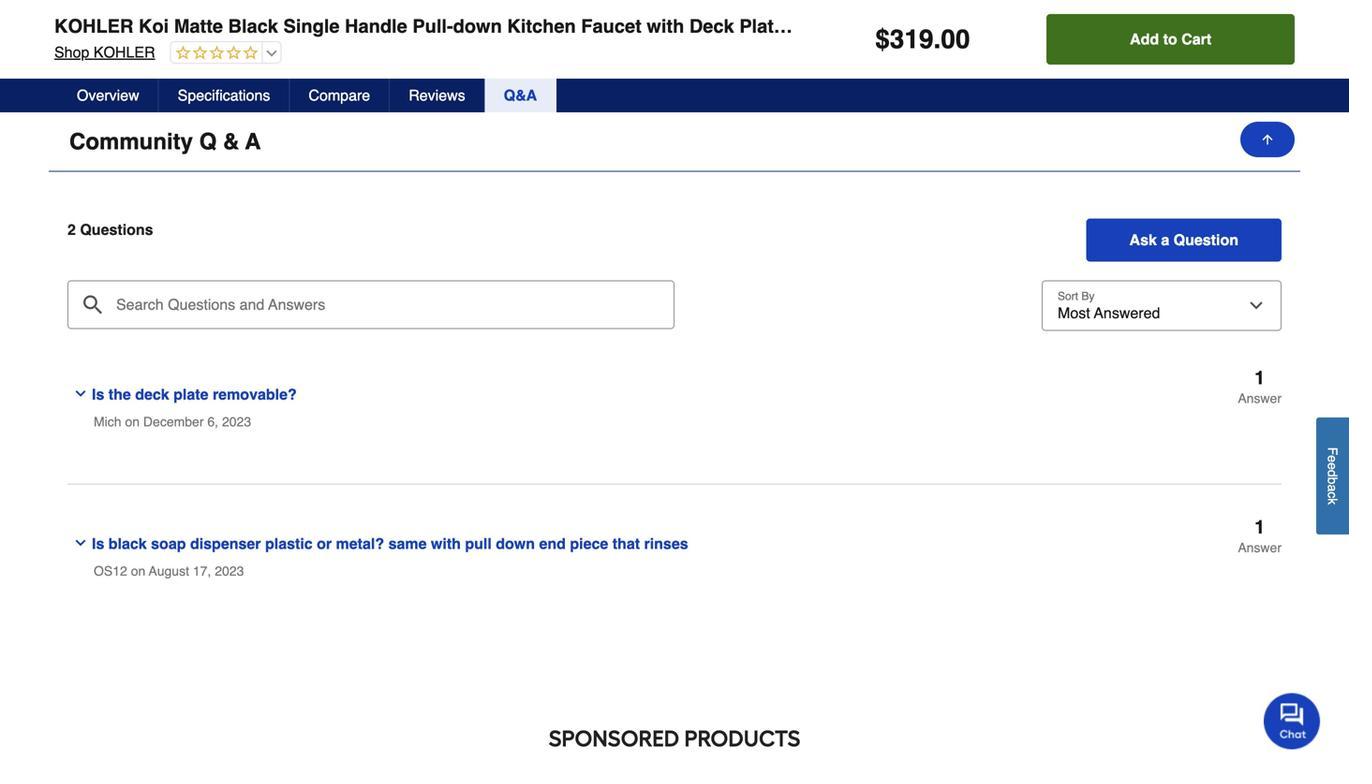 Task type: describe. For each thing, give the bounding box(es) containing it.
and
[[789, 15, 823, 37]]

included
[[975, 15, 1052, 37]]

black
[[228, 15, 278, 37]]

b
[[1325, 477, 1340, 485]]

0 vertical spatial down
[[453, 15, 502, 37]]

shop
[[54, 44, 89, 61]]

00
[[941, 24, 970, 54]]

2 e from the top
[[1325, 463, 1340, 470]]

matte
[[174, 15, 223, 37]]

southdeep products heading
[[49, 720, 1300, 758]]

that
[[612, 535, 640, 553]]

1 answer for is the deck plate removable?
[[1238, 367, 1282, 406]]

f e e d b a c k button
[[1316, 418, 1349, 535]]

black
[[108, 535, 147, 553]]

1 for is the deck plate removable?
[[1255, 367, 1265, 389]]

reviews
[[409, 87, 465, 104]]

f
[[1325, 447, 1340, 456]]

soap
[[828, 15, 874, 37]]

community q & a
[[69, 129, 261, 155]]

f e e d b a c k
[[1325, 447, 1340, 505]]

compare
[[309, 87, 370, 104]]

review
[[676, 21, 727, 38]]

ask
[[1129, 231, 1157, 249]]

chevron down image
[[73, 386, 88, 401]]

0 vertical spatial kohler
[[54, 15, 133, 37]]

0 vertical spatial with
[[647, 15, 684, 37]]

2 questions ask a question
[[67, 221, 1239, 249]]

$
[[875, 24, 890, 54]]

2
[[67, 221, 76, 238]]

1 e from the top
[[1325, 455, 1340, 463]]

0 horizontal spatial a
[[663, 21, 672, 38]]

soap
[[151, 535, 186, 553]]

k
[[1325, 499, 1340, 505]]

add
[[1130, 30, 1159, 48]]

compare button
[[290, 79, 390, 112]]

a
[[245, 129, 261, 155]]

december
[[143, 415, 204, 429]]

plate
[[739, 15, 784, 37]]

q&a button
[[485, 79, 557, 112]]

to
[[1163, 30, 1177, 48]]

overview button
[[58, 79, 159, 112]]

$ 319 . 00
[[875, 24, 970, 54]]

6,
[[207, 415, 218, 429]]

chevron down image
[[73, 536, 88, 551]]

2 vertical spatial a
[[1325, 485, 1340, 492]]

on for black
[[131, 564, 145, 579]]

is for is black soap dispenser plastic or metal? same with pull down end piece that rinses
[[92, 535, 104, 553]]

.
[[934, 24, 941, 54]]

piece
[[570, 535, 608, 553]]

q&a
[[504, 87, 537, 104]]

overview
[[77, 87, 139, 104]]

mich
[[94, 415, 121, 429]]

plastic
[[265, 535, 313, 553]]

answer for is black soap dispenser plastic or metal? same with pull down end piece that rinses
[[1238, 541, 1282, 556]]

os12 on august 17, 2023
[[94, 564, 244, 579]]

or
[[317, 535, 332, 553]]

down inside button
[[496, 535, 535, 553]]



Task type: locate. For each thing, give the bounding box(es) containing it.
2 1 answer element from the top
[[1238, 517, 1282, 556]]

0 vertical spatial 1 answer element
[[1238, 367, 1282, 406]]

rinses
[[644, 535, 688, 553]]

on right mich
[[125, 415, 140, 429]]

community
[[69, 129, 193, 155]]

kohler
[[54, 15, 133, 37], [94, 44, 155, 61]]

chevron up image
[[1261, 132, 1280, 151]]

1 answer element
[[1238, 367, 1282, 406], [1238, 517, 1282, 556]]

a right write
[[663, 21, 672, 38]]

write
[[622, 21, 659, 38]]

2023 right "6,"
[[222, 415, 251, 429]]

with left pull
[[431, 535, 461, 553]]

on right the "os12"
[[131, 564, 145, 579]]

1 1 answer element from the top
[[1238, 367, 1282, 406]]

is black soap dispenser plastic or metal? same with pull down end piece that rinses
[[92, 535, 688, 553]]

august
[[149, 564, 189, 579]]

319
[[890, 24, 934, 54]]

1 1 from the top
[[1255, 367, 1265, 389]]

write a review
[[622, 21, 727, 38]]

os12
[[94, 564, 127, 579]]

is inside button
[[92, 386, 104, 403]]

faucet
[[581, 15, 642, 37]]

kohler up 'shop kohler'
[[54, 15, 133, 37]]

sponsored products
[[549, 726, 801, 753]]

is for is the deck plate removable?
[[92, 386, 104, 403]]

the
[[108, 386, 131, 403]]

1 horizontal spatial a
[[1161, 231, 1169, 249]]

ask a question button
[[1086, 219, 1282, 262]]

a
[[663, 21, 672, 38], [1161, 231, 1169, 249], [1325, 485, 1340, 492]]

e up b
[[1325, 463, 1340, 470]]

is right chevron down image
[[92, 535, 104, 553]]

1 answer element for is black soap dispenser plastic or metal? same with pull down end piece that rinses
[[1238, 517, 1282, 556]]

add to cart button
[[1047, 14, 1295, 65]]

reviews button
[[390, 79, 485, 112]]

0 vertical spatial on
[[125, 415, 140, 429]]

kitchen
[[507, 15, 576, 37]]

down right pull
[[496, 535, 535, 553]]

is the deck plate removable?
[[92, 386, 297, 403]]

e
[[1325, 455, 1340, 463], [1325, 463, 1340, 470]]

end
[[539, 535, 566, 553]]

1 is from the top
[[92, 386, 104, 403]]

add to cart
[[1130, 30, 1212, 48]]

write a review button
[[591, 8, 758, 51]]

2 1 answer from the top
[[1238, 517, 1282, 556]]

a right the ask
[[1161, 231, 1169, 249]]

1 answer for is black soap dispenser plastic or metal? same with pull down end piece that rinses
[[1238, 517, 1282, 556]]

c
[[1325, 492, 1340, 499]]

chat invite button image
[[1264, 693, 1321, 750]]

0 vertical spatial is
[[92, 386, 104, 403]]

1 vertical spatial down
[[496, 535, 535, 553]]

q
[[199, 129, 217, 155]]

a inside 2 questions ask a question
[[1161, 231, 1169, 249]]

2023 for dispenser
[[215, 564, 244, 579]]

0 vertical spatial a
[[663, 21, 672, 38]]

pull
[[465, 535, 492, 553]]

cart
[[1182, 30, 1212, 48]]

community q & a button
[[49, 113, 1300, 172]]

1 vertical spatial kohler
[[94, 44, 155, 61]]

question
[[1174, 231, 1239, 249]]

0 vertical spatial answer
[[1238, 391, 1282, 406]]

1 vertical spatial 1 answer element
[[1238, 517, 1282, 556]]

kohler koi matte black single handle pull-down kitchen faucet with deck plate and soap dispenser included
[[54, 15, 1052, 37]]

handle
[[345, 15, 407, 37]]

e up d
[[1325, 455, 1340, 463]]

with
[[647, 15, 684, 37], [431, 535, 461, 553]]

Search Questions and Answers text field
[[67, 281, 675, 329]]

17,
[[193, 564, 211, 579]]

0 horizontal spatial with
[[431, 535, 461, 553]]

1 answer from the top
[[1238, 391, 1282, 406]]

metal?
[[336, 535, 384, 553]]

1 vertical spatial a
[[1161, 231, 1169, 249]]

1 vertical spatial 1 answer
[[1238, 517, 1282, 556]]

0 vertical spatial 1
[[1255, 367, 1265, 389]]

2 answer from the top
[[1238, 541, 1282, 556]]

2 horizontal spatial a
[[1325, 485, 1340, 492]]

2023 right 17,
[[215, 564, 244, 579]]

1 for is black soap dispenser plastic or metal? same with pull down end piece that rinses
[[1255, 517, 1265, 538]]

2023
[[222, 415, 251, 429], [215, 564, 244, 579]]

shop kohler
[[54, 44, 155, 61]]

a up k
[[1325, 485, 1340, 492]]

1
[[1255, 367, 1265, 389], [1255, 517, 1265, 538]]

2023 for plate
[[222, 415, 251, 429]]

&
[[223, 129, 239, 155]]

down left the kitchen
[[453, 15, 502, 37]]

specifications
[[178, 87, 270, 104]]

single
[[283, 15, 340, 37]]

1 vertical spatial 2023
[[215, 564, 244, 579]]

on
[[125, 415, 140, 429], [131, 564, 145, 579]]

1 horizontal spatial with
[[647, 15, 684, 37]]

deck
[[689, 15, 734, 37]]

is the deck plate removable? button
[[67, 369, 1039, 407]]

pull-
[[413, 15, 453, 37]]

answer
[[1238, 391, 1282, 406], [1238, 541, 1282, 556]]

1 1 answer from the top
[[1238, 367, 1282, 406]]

removable?
[[213, 386, 297, 403]]

is right chevron down icon
[[92, 386, 104, 403]]

2 is from the top
[[92, 535, 104, 553]]

mich on december 6, 2023
[[94, 415, 251, 429]]

koi
[[139, 15, 169, 37]]

same
[[388, 535, 427, 553]]

1 vertical spatial 1
[[1255, 517, 1265, 538]]

deck
[[135, 386, 169, 403]]

products
[[684, 726, 801, 753]]

1 vertical spatial answer
[[1238, 541, 1282, 556]]

2 1 from the top
[[1255, 517, 1265, 538]]

specifications button
[[159, 79, 290, 112]]

1 vertical spatial is
[[92, 535, 104, 553]]

arrow up image
[[1260, 132, 1275, 147]]

sponsored
[[549, 726, 679, 753]]

questions
[[80, 221, 153, 238]]

1 vertical spatial on
[[131, 564, 145, 579]]

with inside button
[[431, 535, 461, 553]]

with left deck
[[647, 15, 684, 37]]

1 vertical spatial with
[[431, 535, 461, 553]]

kohler down the koi
[[94, 44, 155, 61]]

0 vertical spatial 1 answer
[[1238, 367, 1282, 406]]

zero stars image
[[171, 45, 258, 62]]

1 answer element for is the deck plate removable?
[[1238, 367, 1282, 406]]

dispenser
[[879, 15, 970, 37]]

0 vertical spatial 2023
[[222, 415, 251, 429]]

dispenser
[[190, 535, 261, 553]]

1 answer
[[1238, 367, 1282, 406], [1238, 517, 1282, 556]]

answer for is the deck plate removable?
[[1238, 391, 1282, 406]]

on for the
[[125, 415, 140, 429]]

is inside button
[[92, 535, 104, 553]]

d
[[1325, 470, 1340, 477]]

is black soap dispenser plastic or metal? same with pull down end piece that rinses button
[[67, 518, 1039, 556]]

down
[[453, 15, 502, 37], [496, 535, 535, 553]]

plate
[[173, 386, 208, 403]]



Task type: vqa. For each thing, say whether or not it's contained in the screenshot.
1st e from the bottom
yes



